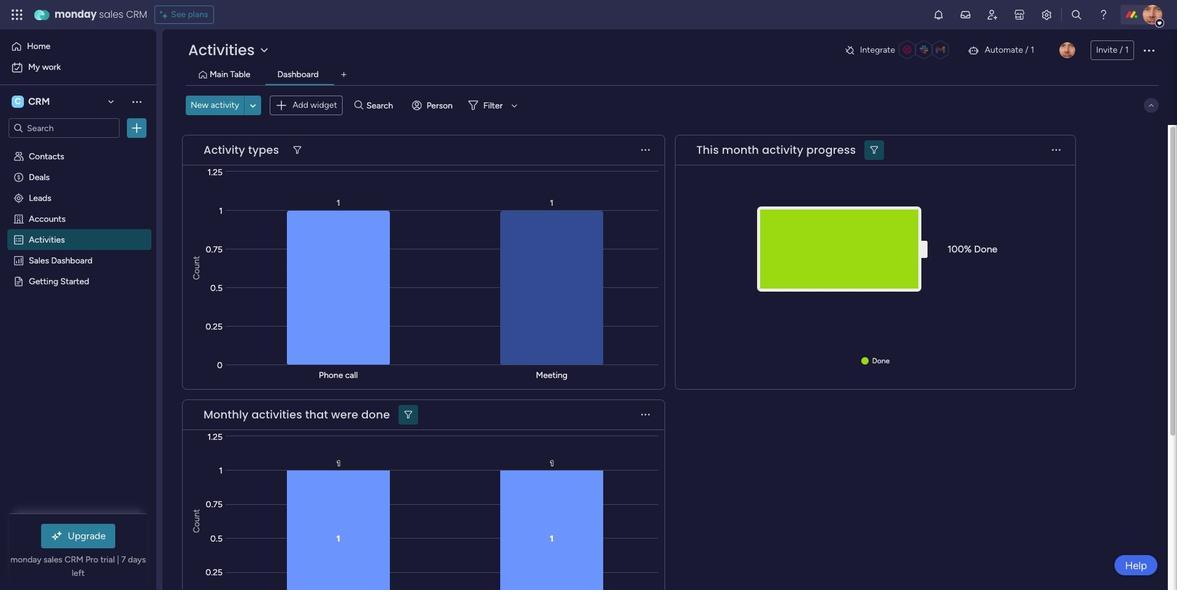 Task type: locate. For each thing, give the bounding box(es) containing it.
2 1 from the left
[[1126, 45, 1129, 55]]

1 vertical spatial activity
[[763, 142, 804, 158]]

sales up home option
[[99, 7, 124, 21]]

1 vertical spatial options image
[[131, 122, 143, 134]]

james peterson image
[[1060, 42, 1076, 58]]

month
[[722, 142, 760, 158]]

Search in workspace field
[[26, 121, 102, 135]]

select product image
[[11, 9, 23, 21]]

1 horizontal spatial 1
[[1126, 45, 1129, 55]]

1 horizontal spatial done
[[975, 243, 998, 255]]

/ inside invite / 1 button
[[1120, 45, 1124, 55]]

monday for monday sales crm
[[55, 7, 97, 21]]

0 horizontal spatial activities
[[29, 234, 65, 245]]

crm inside workspace selection element
[[28, 96, 50, 107]]

options image down james peterson icon
[[1142, 43, 1157, 58]]

1 vertical spatial sales
[[44, 555, 62, 566]]

help button
[[1115, 556, 1158, 576]]

sales
[[29, 255, 49, 266]]

0 horizontal spatial activity
[[211, 100, 239, 110]]

list box containing contacts
[[0, 143, 156, 457]]

1 1 from the left
[[1031, 45, 1035, 55]]

more dots image
[[642, 146, 650, 155], [1053, 146, 1061, 155]]

new activity button
[[186, 96, 244, 115]]

7
[[121, 555, 126, 566]]

0 horizontal spatial /
[[1026, 45, 1029, 55]]

see
[[171, 9, 186, 20]]

trial
[[100, 555, 115, 566]]

add
[[293, 100, 309, 110]]

0 horizontal spatial sales
[[44, 555, 62, 566]]

getting
[[29, 276, 58, 286]]

1 right automate
[[1031, 45, 1035, 55]]

0 vertical spatial activity
[[211, 100, 239, 110]]

0 vertical spatial activities
[[188, 40, 255, 60]]

list box
[[0, 143, 156, 457]]

activity inside field
[[763, 142, 804, 158]]

2 vertical spatial crm
[[65, 555, 83, 566]]

person
[[427, 100, 453, 111]]

activity right 'month'
[[763, 142, 804, 158]]

days
[[128, 555, 146, 566]]

add widget
[[293, 100, 337, 110]]

1 more dots image from the left
[[642, 146, 650, 155]]

activities down accounts on the left of the page
[[29, 234, 65, 245]]

options image down workspace options image
[[131, 122, 143, 134]]

crm
[[126, 7, 147, 21], [28, 96, 50, 107], [65, 555, 83, 566]]

1 right invite in the right top of the page
[[1126, 45, 1129, 55]]

1 vertical spatial activities
[[29, 234, 65, 245]]

dashboard up add
[[278, 69, 319, 80]]

tab list
[[186, 65, 1159, 85]]

1 horizontal spatial activities
[[188, 40, 255, 60]]

workspace selection element
[[12, 94, 52, 109]]

collapse image
[[1147, 101, 1157, 110]]

0 horizontal spatial crm
[[28, 96, 50, 107]]

0 vertical spatial options image
[[1142, 43, 1157, 58]]

new
[[191, 100, 209, 110]]

0 vertical spatial monday
[[55, 7, 97, 21]]

activity
[[211, 100, 239, 110], [763, 142, 804, 158]]

my work option
[[7, 58, 149, 77]]

1 for invite / 1
[[1126, 45, 1129, 55]]

activities up main
[[188, 40, 255, 60]]

monday sales crm
[[55, 7, 147, 21]]

0 vertical spatial dashboard
[[278, 69, 319, 80]]

sales for monday sales crm pro trial |
[[44, 555, 62, 566]]

help image
[[1098, 9, 1110, 21]]

monday up home option
[[55, 7, 97, 21]]

2 / from the left
[[1120, 45, 1124, 55]]

activity right new
[[211, 100, 239, 110]]

0 horizontal spatial done
[[873, 357, 890, 366]]

1 / from the left
[[1026, 45, 1029, 55]]

filter
[[484, 100, 503, 111]]

1 horizontal spatial /
[[1120, 45, 1124, 55]]

option
[[0, 145, 156, 148]]

crm up left
[[65, 555, 83, 566]]

workspace options image
[[131, 96, 143, 108]]

crm left see
[[126, 7, 147, 21]]

1 horizontal spatial more dots image
[[1053, 146, 1061, 155]]

help
[[1126, 560, 1148, 572]]

1 horizontal spatial activity
[[763, 142, 804, 158]]

deals
[[29, 172, 50, 182]]

monthly activities that were done
[[204, 407, 390, 423]]

my work
[[28, 62, 61, 72]]

upgrade button
[[41, 525, 116, 549]]

sales
[[99, 7, 124, 21], [44, 555, 62, 566]]

monday
[[55, 7, 97, 21], [10, 555, 41, 566]]

1 inside invite / 1 button
[[1126, 45, 1129, 55]]

0 horizontal spatial monday
[[10, 555, 41, 566]]

automate
[[985, 45, 1024, 55]]

/
[[1026, 45, 1029, 55], [1120, 45, 1124, 55]]

integrate
[[861, 45, 896, 55]]

sales down "upgrade" button
[[44, 555, 62, 566]]

more dots image
[[642, 411, 650, 420]]

1 horizontal spatial sales
[[99, 7, 124, 21]]

dashboard
[[278, 69, 319, 80], [51, 255, 93, 266]]

crm right workspace image
[[28, 96, 50, 107]]

2 more dots image from the left
[[1053, 146, 1061, 155]]

done
[[975, 243, 998, 255], [873, 357, 890, 366]]

0 vertical spatial done
[[975, 243, 998, 255]]

1 vertical spatial monday
[[10, 555, 41, 566]]

1 vertical spatial crm
[[28, 96, 50, 107]]

100% done
[[948, 243, 998, 255]]

activity
[[204, 142, 245, 158]]

Search field
[[364, 97, 400, 114]]

0 vertical spatial crm
[[126, 7, 147, 21]]

see plans button
[[155, 6, 214, 24]]

tab
[[334, 65, 354, 85]]

dashboard up "started"
[[51, 255, 93, 266]]

1 horizontal spatial monday
[[55, 7, 97, 21]]

1 horizontal spatial dashboard
[[278, 69, 319, 80]]

0 horizontal spatial dashboard
[[51, 255, 93, 266]]

1 vertical spatial dashboard
[[51, 255, 93, 266]]

0 horizontal spatial more dots image
[[642, 146, 650, 155]]

invite / 1
[[1097, 45, 1129, 55]]

invite
[[1097, 45, 1118, 55]]

0 horizontal spatial 1
[[1031, 45, 1035, 55]]

1 vertical spatial done
[[873, 357, 890, 366]]

activities
[[188, 40, 255, 60], [29, 234, 65, 245]]

public board image
[[13, 275, 25, 287]]

/ for automate
[[1026, 45, 1029, 55]]

1 horizontal spatial crm
[[65, 555, 83, 566]]

0 vertical spatial sales
[[99, 7, 124, 21]]

2 horizontal spatial crm
[[126, 7, 147, 21]]

1
[[1031, 45, 1035, 55], [1126, 45, 1129, 55]]

/ right invite in the right top of the page
[[1120, 45, 1124, 55]]

main table
[[210, 69, 251, 80]]

monday down "upgrade" button
[[10, 555, 41, 566]]

100%
[[948, 243, 972, 255]]

pro
[[86, 555, 98, 566]]

0 horizontal spatial options image
[[131, 122, 143, 134]]

progress
[[807, 142, 856, 158]]

sales dashboard
[[29, 255, 93, 266]]

/ right automate
[[1026, 45, 1029, 55]]

activity inside button
[[211, 100, 239, 110]]

integrate button
[[840, 37, 958, 63]]

main
[[210, 69, 228, 80]]

options image
[[1142, 43, 1157, 58], [131, 122, 143, 134]]



Task type: describe. For each thing, give the bounding box(es) containing it.
home link
[[7, 37, 149, 56]]

notifications image
[[933, 9, 945, 21]]

search everything image
[[1071, 9, 1083, 21]]

monday for monday sales crm pro trial |
[[10, 555, 41, 566]]

my work link
[[7, 58, 149, 77]]

add view image
[[342, 70, 347, 79]]

Monthly activities that were done field
[[201, 407, 393, 423]]

automate / 1
[[985, 45, 1035, 55]]

activities
[[252, 407, 302, 423]]

done
[[362, 407, 390, 423]]

public dashboard image
[[13, 255, 25, 266]]

new activity
[[191, 100, 239, 110]]

activities button
[[186, 40, 275, 60]]

monthly
[[204, 407, 249, 423]]

filter button
[[464, 96, 522, 115]]

were
[[331, 407, 359, 423]]

monday sales crm pro trial |
[[10, 555, 121, 566]]

types
[[248, 142, 279, 158]]

invite / 1 button
[[1091, 40, 1135, 60]]

main table button
[[207, 68, 254, 82]]

dashboard button
[[274, 68, 322, 82]]

getting started
[[29, 276, 89, 286]]

activity types
[[204, 142, 279, 158]]

sales for monday sales crm
[[99, 7, 124, 21]]

workspace image
[[12, 95, 24, 109]]

upgrade
[[68, 531, 106, 542]]

that
[[305, 407, 328, 423]]

plans
[[188, 9, 208, 20]]

started
[[60, 276, 89, 286]]

home option
[[7, 37, 149, 56]]

v2 search image
[[355, 99, 364, 112]]

james peterson image
[[1144, 5, 1163, 25]]

person button
[[407, 96, 460, 115]]

7 days left
[[72, 555, 146, 579]]

this month activity progress
[[697, 142, 856, 158]]

Activity types field
[[201, 142, 282, 158]]

my
[[28, 62, 40, 72]]

invite members image
[[987, 9, 999, 21]]

arrow down image
[[507, 98, 522, 113]]

table
[[230, 69, 251, 80]]

widget
[[311, 100, 337, 110]]

update feed image
[[960, 9, 972, 21]]

contacts
[[29, 151, 64, 161]]

|
[[117, 555, 119, 566]]

1 horizontal spatial options image
[[1142, 43, 1157, 58]]

/ for invite
[[1120, 45, 1124, 55]]

This month activity progress field
[[694, 142, 860, 158]]

monday marketplace image
[[1014, 9, 1026, 21]]

leads
[[29, 193, 51, 203]]

home
[[27, 41, 50, 52]]

add widget button
[[270, 96, 343, 115]]

dashboard inside button
[[278, 69, 319, 80]]

left
[[72, 569, 85, 579]]

c
[[15, 96, 21, 107]]

this
[[697, 142, 719, 158]]

tab list containing main table
[[186, 65, 1159, 85]]

see plans
[[171, 9, 208, 20]]

crm for monday sales crm pro trial |
[[65, 555, 83, 566]]

work
[[42, 62, 61, 72]]

tab inside tab list
[[334, 65, 354, 85]]

emails settings image
[[1041, 9, 1053, 21]]

angle down image
[[250, 101, 256, 110]]

crm for monday sales crm
[[126, 7, 147, 21]]

1 for automate / 1
[[1031, 45, 1035, 55]]

accounts
[[29, 213, 66, 224]]



Task type: vqa. For each thing, say whether or not it's contained in the screenshot.
'21 corresponding to Nov 9, '21
no



